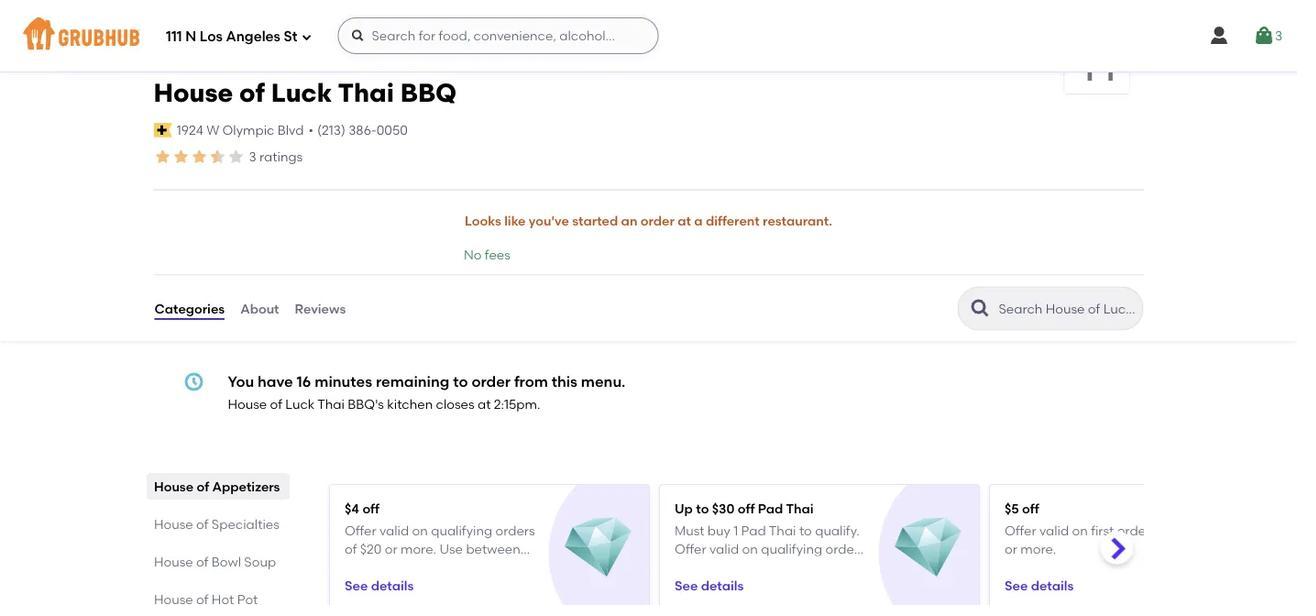 Task type: locate. For each thing, give the bounding box(es) containing it.
3 see from the left
[[1004, 577, 1028, 593]]

$30 left "off."
[[802, 559, 824, 575]]

of inside $5 off offer valid on first orders of $15 or more.
[[1159, 522, 1172, 538]]

see details button down $5
[[1004, 568, 1073, 601]]

orders
[[495, 522, 535, 538], [1117, 522, 1156, 538], [825, 541, 865, 556]]

1 vertical spatial up
[[765, 559, 783, 575]]

los
[[200, 29, 223, 45]]

see details button for valid
[[674, 568, 743, 601]]

off for $5 off
[[1022, 500, 1039, 516]]

offer for $4
[[344, 522, 376, 538]]

off
[[362, 500, 379, 516], [737, 500, 754, 516], [1022, 500, 1039, 516]]

to up closes
[[453, 372, 468, 390]]

offer inside $5 off offer valid on first orders of $15 or more.
[[1004, 522, 1036, 538]]

on inside $5 off offer valid on first orders of $15 or more.
[[1072, 522, 1088, 538]]

1 off from the left
[[362, 500, 379, 516]]

0 horizontal spatial more.
[[400, 541, 436, 556]]

1 vertical spatial luck
[[285, 397, 315, 412]]

1 vertical spatial order
[[472, 372, 511, 390]]

a
[[694, 213, 703, 229]]

0 vertical spatial at
[[678, 213, 691, 229]]

1 horizontal spatial svg image
[[301, 32, 312, 43]]

of
[[239, 77, 265, 108], [270, 397, 282, 412], [196, 478, 209, 494], [196, 516, 208, 531], [1159, 522, 1172, 538], [344, 541, 357, 556], [196, 553, 208, 569], [674, 559, 687, 575]]

of up house of specialties
[[196, 478, 209, 494]]

0 horizontal spatial 3
[[249, 149, 256, 165]]

details inside $4 off offer valid on qualifying orders of $20 or more. use between 11am–2pm. see details
[[371, 577, 413, 593]]

0 horizontal spatial see
[[344, 577, 367, 593]]

at right closes
[[478, 397, 491, 412]]

tab
[[154, 589, 282, 605]]

see details
[[1004, 577, 1073, 593]]

of inside you have 16 minutes remaining to order from this menu. house of luck thai bbq's kitchen closes at 2:15pm.
[[270, 397, 282, 412]]

to inside you have 16 minutes remaining to order from this menu. house of luck thai bbq's kitchen closes at 2:15pm.
[[453, 372, 468, 390]]

you've
[[529, 213, 569, 229]]

0 horizontal spatial up
[[674, 500, 692, 516]]

categories
[[154, 301, 225, 316]]

0 horizontal spatial see details button
[[344, 568, 413, 601]]

2 horizontal spatial off
[[1022, 500, 1039, 516]]

order inside "button"
[[641, 213, 675, 229]]

more. left use
[[400, 541, 436, 556]]

1 vertical spatial qualifying
[[761, 541, 822, 556]]

0 horizontal spatial qualifying
[[431, 522, 492, 538]]

this
[[552, 372, 578, 390]]

of up olympic
[[239, 77, 265, 108]]

1 horizontal spatial qualifying
[[761, 541, 822, 556]]

1 details from the left
[[371, 577, 413, 593]]

house of bowl soup
[[154, 553, 276, 569]]

house for house of luck thai bbq
[[154, 77, 233, 108]]

minutes
[[315, 372, 372, 390]]

1 vertical spatial at
[[478, 397, 491, 412]]

1 horizontal spatial more.
[[726, 559, 762, 575]]

valid left first
[[1039, 522, 1069, 538]]

to
[[453, 372, 468, 390], [696, 500, 709, 516], [799, 522, 812, 538], [786, 559, 799, 575]]

house inside "tab"
[[154, 553, 193, 569]]

$5
[[1004, 500, 1019, 516]]

svg image
[[1208, 25, 1230, 47], [1253, 25, 1275, 47]]

1 horizontal spatial svg image
[[1253, 25, 1275, 47]]

no fees
[[464, 246, 510, 262]]

offer for $5
[[1004, 522, 1036, 538]]

111
[[166, 29, 182, 45]]

bbq
[[400, 77, 457, 108]]

promo image for must buy 1 pad thai to qualify. offer valid on qualifying orders of $17 or more. up to $30 off.
[[895, 514, 961, 581]]

1 horizontal spatial off
[[737, 500, 754, 516]]

1 horizontal spatial or
[[710, 559, 723, 575]]

pad
[[757, 500, 783, 516], [741, 522, 766, 538]]

0 horizontal spatial promo image
[[564, 514, 631, 581]]

2 horizontal spatial see details button
[[1004, 568, 1073, 601]]

0 vertical spatial qualifying
[[431, 522, 492, 538]]

1 vertical spatial $30
[[802, 559, 824, 575]]

house of luck thai bbq
[[154, 77, 457, 108]]

2 horizontal spatial more.
[[1020, 541, 1056, 556]]

1 horizontal spatial offer
[[674, 541, 706, 556]]

or right $20
[[384, 541, 397, 556]]

1 horizontal spatial valid
[[709, 541, 739, 556]]

0050
[[377, 122, 408, 138]]

0 horizontal spatial $30
[[712, 500, 734, 516]]

see down $5
[[1004, 577, 1028, 593]]

Search House of Luck Thai BBQ search field
[[997, 300, 1137, 318]]

angeles
[[226, 29, 280, 45]]

3 for 3 ratings
[[249, 149, 256, 165]]

an
[[621, 213, 638, 229]]

1 horizontal spatial on
[[742, 541, 758, 556]]

see details button
[[344, 568, 413, 601], [674, 568, 743, 601], [1004, 568, 1073, 601]]

svg image
[[351, 28, 365, 43], [301, 32, 312, 43], [183, 371, 205, 393]]

subscription pass image
[[154, 123, 172, 137]]

2 horizontal spatial details
[[1031, 577, 1073, 593]]

more. for qualifying
[[400, 541, 436, 556]]

orders inside $5 off offer valid on first orders of $15 or more.
[[1117, 522, 1156, 538]]

svg image inside 3 'button'
[[1253, 25, 1275, 47]]

3 inside 'button'
[[1275, 28, 1283, 43]]

1 see from the left
[[344, 577, 367, 593]]

2 horizontal spatial svg image
[[351, 28, 365, 43]]

order
[[641, 213, 675, 229], [472, 372, 511, 390]]

1 horizontal spatial orders
[[825, 541, 865, 556]]

offer
[[344, 522, 376, 538], [1004, 522, 1036, 538], [674, 541, 706, 556]]

luck up •
[[271, 77, 332, 108]]

$30 up buy
[[712, 500, 734, 516]]

details
[[371, 577, 413, 593], [701, 577, 743, 593], [1031, 577, 1073, 593]]

0 horizontal spatial off
[[362, 500, 379, 516]]

qualifying up use
[[431, 522, 492, 538]]

to left "off."
[[786, 559, 799, 575]]

1 horizontal spatial up
[[765, 559, 783, 575]]

of down 'have'
[[270, 397, 282, 412]]

$30
[[712, 500, 734, 516], [802, 559, 824, 575]]

more. for first
[[1020, 541, 1056, 556]]

or inside $5 off offer valid on first orders of $15 or more.
[[1004, 541, 1017, 556]]

on inside $4 off offer valid on qualifying orders of $20 or more. use between 11am–2pm. see details
[[412, 522, 428, 538]]

main navigation navigation
[[0, 0, 1297, 72]]

more. up see details
[[1020, 541, 1056, 556]]

first
[[1091, 522, 1114, 538]]

on
[[412, 522, 428, 538], [1072, 522, 1088, 538], [742, 541, 758, 556]]

qualifying
[[431, 522, 492, 538], [761, 541, 822, 556]]

promo image
[[564, 514, 631, 581], [895, 514, 961, 581]]

or down $5
[[1004, 541, 1017, 556]]

see down $17 at the right bottom of the page
[[674, 577, 697, 593]]

of left bowl
[[196, 553, 208, 569]]

1 horizontal spatial promo image
[[895, 514, 961, 581]]

more. inside $4 off offer valid on qualifying orders of $20 or more. use between 11am–2pm. see details
[[400, 541, 436, 556]]

looks
[[465, 213, 501, 229]]

2 promo image from the left
[[895, 514, 961, 581]]

off.
[[827, 559, 846, 575]]

order up 2:15pm.
[[472, 372, 511, 390]]

2 horizontal spatial see
[[1004, 577, 1028, 593]]

2 horizontal spatial offer
[[1004, 522, 1036, 538]]

use
[[439, 541, 463, 556]]

valid down buy
[[709, 541, 739, 556]]

$17
[[690, 559, 707, 575]]

see details button down $20
[[344, 568, 413, 601]]

of inside up to $30 off pad thai must buy 1 pad thai to qualify. offer valid on qualifying orders of $17 or more. up to $30 off. see details
[[674, 559, 687, 575]]

remaining
[[376, 372, 450, 390]]

1 horizontal spatial 3
[[1275, 28, 1283, 43]]

0 vertical spatial 3
[[1275, 28, 1283, 43]]

up
[[674, 500, 692, 516], [765, 559, 783, 575]]

2 see details button from the left
[[674, 568, 743, 601]]

1924 w olympic blvd
[[177, 122, 304, 138]]

2 see from the left
[[674, 577, 697, 593]]

kitchen
[[387, 397, 433, 412]]

1 vertical spatial 3
[[249, 149, 256, 165]]

1 horizontal spatial details
[[701, 577, 743, 593]]

2 horizontal spatial orders
[[1117, 522, 1156, 538]]

3 details from the left
[[1031, 577, 1073, 593]]

house
[[154, 77, 233, 108], [228, 397, 267, 412], [154, 478, 193, 494], [154, 516, 193, 531], [154, 553, 193, 569]]

1 horizontal spatial see
[[674, 577, 697, 593]]

star icon image
[[154, 148, 172, 166], [172, 148, 190, 166], [190, 148, 209, 166], [209, 148, 227, 166], [209, 148, 227, 166], [227, 148, 245, 166]]

of left $17 at the right bottom of the page
[[674, 559, 687, 575]]

see details button down buy
[[674, 568, 743, 601]]

house of specialties tab
[[154, 514, 282, 533]]

offer up $20
[[344, 522, 376, 538]]

offer down $5
[[1004, 522, 1036, 538]]

$20
[[360, 541, 381, 556]]

1 svg image from the left
[[1208, 25, 1230, 47]]

or right $17 at the right bottom of the page
[[710, 559, 723, 575]]

1 promo image from the left
[[564, 514, 631, 581]]

1 horizontal spatial at
[[678, 213, 691, 229]]

orders up the between
[[495, 522, 535, 538]]

or inside up to $30 off pad thai must buy 1 pad thai to qualify. offer valid on qualifying orders of $17 or more. up to $30 off. see details
[[710, 559, 723, 575]]

at
[[678, 213, 691, 229], [478, 397, 491, 412]]

details down $17 at the right bottom of the page
[[701, 577, 743, 593]]

details down 11am–2pm.
[[371, 577, 413, 593]]

0 vertical spatial luck
[[271, 77, 332, 108]]

up left "off."
[[765, 559, 783, 575]]

more. down 1
[[726, 559, 762, 575]]

0 horizontal spatial details
[[371, 577, 413, 593]]

house inside you have 16 minutes remaining to order from this menu. house of luck thai bbq's kitchen closes at 2:15pm.
[[228, 397, 267, 412]]

0 horizontal spatial svg image
[[1208, 25, 1230, 47]]

0 horizontal spatial orders
[[495, 522, 535, 538]]

2 horizontal spatial or
[[1004, 541, 1017, 556]]

386-
[[349, 122, 377, 138]]

0 horizontal spatial valid
[[379, 522, 409, 538]]

2 details from the left
[[701, 577, 743, 593]]

luck
[[271, 77, 332, 108], [285, 397, 315, 412]]

orders for qualifying
[[495, 522, 535, 538]]

2 off from the left
[[737, 500, 754, 516]]

st
[[284, 29, 297, 45]]

orders inside $4 off offer valid on qualifying orders of $20 or more. use between 11am–2pm. see details
[[495, 522, 535, 538]]

off right $4
[[362, 500, 379, 516]]

offer inside $4 off offer valid on qualifying orders of $20 or more. use between 11am–2pm. see details
[[344, 522, 376, 538]]

luck down 16
[[285, 397, 315, 412]]

0 horizontal spatial or
[[384, 541, 397, 556]]

looks like you've started an order at a different restaurant. button
[[464, 201, 833, 241]]

0 vertical spatial pad
[[757, 500, 783, 516]]

house of appetizers
[[154, 478, 280, 494]]

house down you
[[228, 397, 267, 412]]

or inside $4 off offer valid on qualifying orders of $20 or more. use between 11am–2pm. see details
[[384, 541, 397, 556]]

offer down must
[[674, 541, 706, 556]]

house of luck thai bbq logo image
[[1065, 29, 1129, 94]]

off inside $4 off offer valid on qualifying orders of $20 or more. use between 11am–2pm. see details
[[362, 500, 379, 516]]

0 horizontal spatial at
[[478, 397, 491, 412]]

of up house of bowl soup
[[196, 516, 208, 531]]

more. inside $5 off offer valid on first orders of $15 or more.
[[1020, 541, 1056, 556]]

1 horizontal spatial order
[[641, 213, 675, 229]]

orders right first
[[1117, 522, 1156, 538]]

3 see details button from the left
[[1004, 568, 1073, 601]]

off inside $5 off offer valid on first orders of $15 or more.
[[1022, 500, 1039, 516]]

reviews button
[[294, 276, 347, 342]]

at inside "button"
[[678, 213, 691, 229]]

details inside button
[[1031, 577, 1073, 593]]

2 horizontal spatial valid
[[1039, 522, 1069, 538]]

qualifying down qualify.
[[761, 541, 822, 556]]

orders down qualify.
[[825, 541, 865, 556]]

categories button
[[154, 276, 226, 342]]

of left $20
[[344, 541, 357, 556]]

up up must
[[674, 500, 692, 516]]

1 horizontal spatial see details button
[[674, 568, 743, 601]]

see
[[344, 577, 367, 593], [674, 577, 697, 593], [1004, 577, 1028, 593]]

0 horizontal spatial order
[[472, 372, 511, 390]]

house up house of bowl soup
[[154, 516, 193, 531]]

0 horizontal spatial on
[[412, 522, 428, 538]]

$5 off offer valid on first orders of $15 or more.
[[1004, 500, 1194, 556]]

more.
[[400, 541, 436, 556], [1020, 541, 1056, 556], [726, 559, 762, 575]]

at left a
[[678, 213, 691, 229]]

order right an
[[641, 213, 675, 229]]

like
[[504, 213, 526, 229]]

or
[[384, 541, 397, 556], [1004, 541, 1017, 556], [710, 559, 723, 575]]

valid up $20
[[379, 522, 409, 538]]

must
[[674, 522, 704, 538]]

valid inside $5 off offer valid on first orders of $15 or more.
[[1039, 522, 1069, 538]]

valid
[[379, 522, 409, 538], [1039, 522, 1069, 538], [709, 541, 739, 556]]

house of specialties
[[154, 516, 279, 531]]

house for house of appetizers
[[154, 478, 193, 494]]

see down 11am–2pm.
[[344, 577, 367, 593]]

valid inside $4 off offer valid on qualifying orders of $20 or more. use between 11am–2pm. see details
[[379, 522, 409, 538]]

valid for $5 off
[[1039, 522, 1069, 538]]

2 horizontal spatial on
[[1072, 522, 1088, 538]]

house left bowl
[[154, 553, 193, 569]]

off up 1
[[737, 500, 754, 516]]

details down $5 off offer valid on first orders of $15 or more.
[[1031, 577, 1073, 593]]

3 off from the left
[[1022, 500, 1039, 516]]

house up 1924 at the top left of the page
[[154, 77, 233, 108]]

0 vertical spatial order
[[641, 213, 675, 229]]

1 see details button from the left
[[344, 568, 413, 601]]

thai
[[338, 77, 394, 108], [318, 397, 345, 412], [786, 500, 813, 516], [769, 522, 796, 538]]

off right $5
[[1022, 500, 1039, 516]]

2 svg image from the left
[[1253, 25, 1275, 47]]

house up house of specialties
[[154, 478, 193, 494]]

on inside up to $30 off pad thai must buy 1 pad thai to qualify. offer valid on qualifying orders of $17 or more. up to $30 off. see details
[[742, 541, 758, 556]]

see inside up to $30 off pad thai must buy 1 pad thai to qualify. offer valid on qualifying orders of $17 or more. up to $30 off. see details
[[674, 577, 697, 593]]

of left $15
[[1159, 522, 1172, 538]]

0 horizontal spatial offer
[[344, 522, 376, 538]]



Task type: vqa. For each thing, say whether or not it's contained in the screenshot.
second the J from the bottom of the page
no



Task type: describe. For each thing, give the bounding box(es) containing it.
olympic
[[222, 122, 275, 138]]

have
[[258, 372, 293, 390]]

1
[[733, 522, 738, 538]]

1 horizontal spatial $30
[[802, 559, 824, 575]]

•
[[308, 122, 314, 138]]

buy
[[707, 522, 730, 538]]

house for house of bowl soup
[[154, 553, 193, 569]]

house of appetizers tab
[[154, 476, 282, 495]]

w
[[206, 122, 219, 138]]

of inside house of specialties tab
[[196, 516, 208, 531]]

between
[[466, 541, 520, 556]]

2:15pm.
[[494, 397, 540, 412]]

11am–2pm.
[[344, 559, 413, 575]]

111 n los angeles st
[[166, 29, 297, 45]]

on for qualifying
[[412, 522, 428, 538]]

$4
[[344, 500, 359, 516]]

3 button
[[1253, 19, 1283, 52]]

on for first
[[1072, 522, 1088, 538]]

valid for $4 off
[[379, 522, 409, 538]]

of inside $4 off offer valid on qualifying orders of $20 or more. use between 11am–2pm. see details
[[344, 541, 357, 556]]

you have 16 minutes remaining to order from this menu. house of luck thai bbq's kitchen closes at 2:15pm.
[[228, 372, 626, 412]]

different
[[706, 213, 760, 229]]

restaurant.
[[763, 213, 832, 229]]

house for house of specialties
[[154, 516, 193, 531]]

orders inside up to $30 off pad thai must buy 1 pad thai to qualify. offer valid on qualifying orders of $17 or more. up to $30 off. see details
[[825, 541, 865, 556]]

off inside up to $30 off pad thai must buy 1 pad thai to qualify. offer valid on qualifying orders of $17 or more. up to $30 off. see details
[[737, 500, 754, 516]]

from
[[514, 372, 548, 390]]

to up must
[[696, 500, 709, 516]]

no
[[464, 246, 482, 262]]

order inside you have 16 minutes remaining to order from this menu. house of luck thai bbq's kitchen closes at 2:15pm.
[[472, 372, 511, 390]]

blvd
[[278, 122, 304, 138]]

of inside house of appetizers tab
[[196, 478, 209, 494]]

ratings
[[259, 149, 303, 165]]

Search for food, convenience, alcohol... search field
[[338, 17, 659, 54]]

offer inside up to $30 off pad thai must buy 1 pad thai to qualify. offer valid on qualifying orders of $17 or more. up to $30 off. see details
[[674, 541, 706, 556]]

16
[[297, 372, 311, 390]]

$4 off offer valid on qualifying orders of $20 or more. use between 11am–2pm. see details
[[344, 500, 535, 593]]

qualifying inside $4 off offer valid on qualifying orders of $20 or more. use between 11am–2pm. see details
[[431, 522, 492, 538]]

house of bowl soup tab
[[154, 551, 282, 571]]

of inside the house of bowl soup "tab"
[[196, 553, 208, 569]]

n
[[185, 29, 196, 45]]

fees
[[485, 246, 510, 262]]

• (213) 386-0050
[[308, 122, 408, 138]]

qualifying inside up to $30 off pad thai must buy 1 pad thai to qualify. offer valid on qualifying orders of $17 or more. up to $30 off. see details
[[761, 541, 822, 556]]

bbq's
[[348, 397, 384, 412]]

up to $30 off pad thai must buy 1 pad thai to qualify. offer valid on qualifying orders of $17 or more. up to $30 off. see details
[[674, 500, 865, 593]]

3 for 3
[[1275, 28, 1283, 43]]

qualify.
[[815, 522, 859, 538]]

bowl
[[211, 553, 241, 569]]

$15
[[1175, 522, 1194, 538]]

(213)
[[317, 122, 346, 138]]

or for $5 off
[[1004, 541, 1017, 556]]

you
[[228, 372, 254, 390]]

or for $4 off
[[384, 541, 397, 556]]

off for $4 off
[[362, 500, 379, 516]]

promo image for offer valid on qualifying orders of $20 or more. use between 11am–2pm.
[[564, 514, 631, 581]]

at inside you have 16 minutes remaining to order from this menu. house of luck thai bbq's kitchen closes at 2:15pm.
[[478, 397, 491, 412]]

0 horizontal spatial svg image
[[183, 371, 205, 393]]

started
[[572, 213, 618, 229]]

about button
[[239, 276, 280, 342]]

1924 w olympic blvd button
[[176, 120, 305, 140]]

closes
[[436, 397, 475, 412]]

menu.
[[581, 372, 626, 390]]

to left qualify.
[[799, 522, 812, 538]]

(213) 386-0050 button
[[317, 121, 408, 139]]

about
[[240, 301, 279, 316]]

looks like you've started an order at a different restaurant.
[[465, 213, 832, 229]]

orders for first
[[1117, 522, 1156, 538]]

1924
[[177, 122, 203, 138]]

specialties
[[211, 516, 279, 531]]

thai inside you have 16 minutes remaining to order from this menu. house of luck thai bbq's kitchen closes at 2:15pm.
[[318, 397, 345, 412]]

luck inside you have 16 minutes remaining to order from this menu. house of luck thai bbq's kitchen closes at 2:15pm.
[[285, 397, 315, 412]]

0 vertical spatial $30
[[712, 500, 734, 516]]

valid inside up to $30 off pad thai must buy 1 pad thai to qualify. offer valid on qualifying orders of $17 or more. up to $30 off. see details
[[709, 541, 739, 556]]

appetizers
[[212, 478, 280, 494]]

0 vertical spatial up
[[674, 500, 692, 516]]

reviews
[[295, 301, 346, 316]]

3 ratings
[[249, 149, 303, 165]]

soup
[[244, 553, 276, 569]]

search icon image
[[969, 298, 991, 320]]

more. inside up to $30 off pad thai must buy 1 pad thai to qualify. offer valid on qualifying orders of $17 or more. up to $30 off. see details
[[726, 559, 762, 575]]

see inside $4 off offer valid on qualifying orders of $20 or more. use between 11am–2pm. see details
[[344, 577, 367, 593]]

1 vertical spatial pad
[[741, 522, 766, 538]]

see details button for see
[[344, 568, 413, 601]]

details inside up to $30 off pad thai must buy 1 pad thai to qualify. offer valid on qualifying orders of $17 or more. up to $30 off. see details
[[701, 577, 743, 593]]



